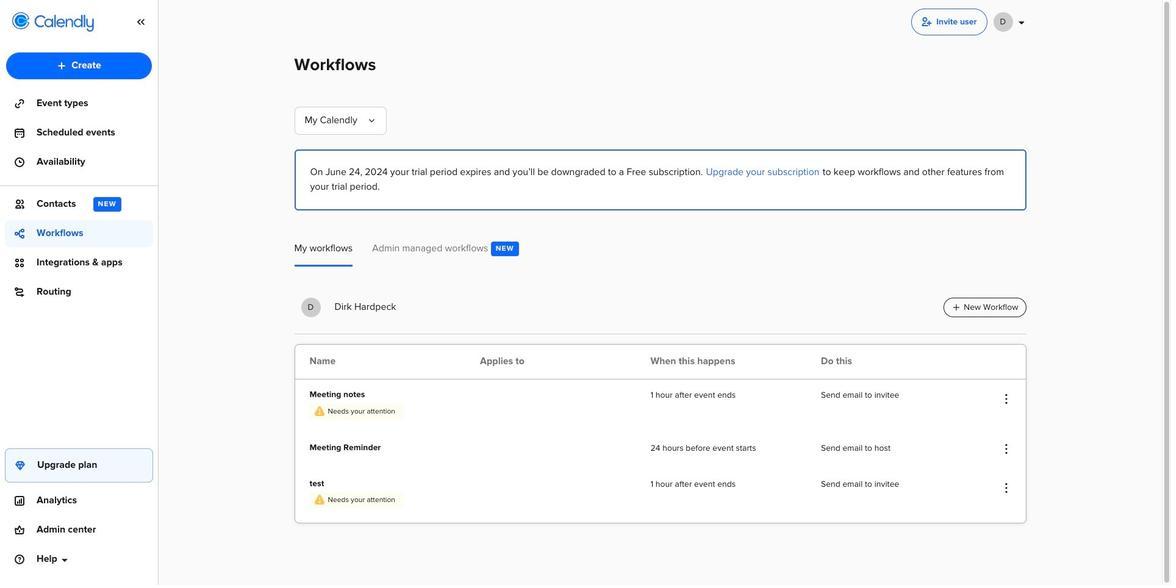 Task type: describe. For each thing, give the bounding box(es) containing it.
calendly image
[[34, 15, 94, 32]]

main navigation element
[[0, 0, 159, 585]]



Task type: vqa. For each thing, say whether or not it's contained in the screenshot.
FIND EVENT TYPES field
no



